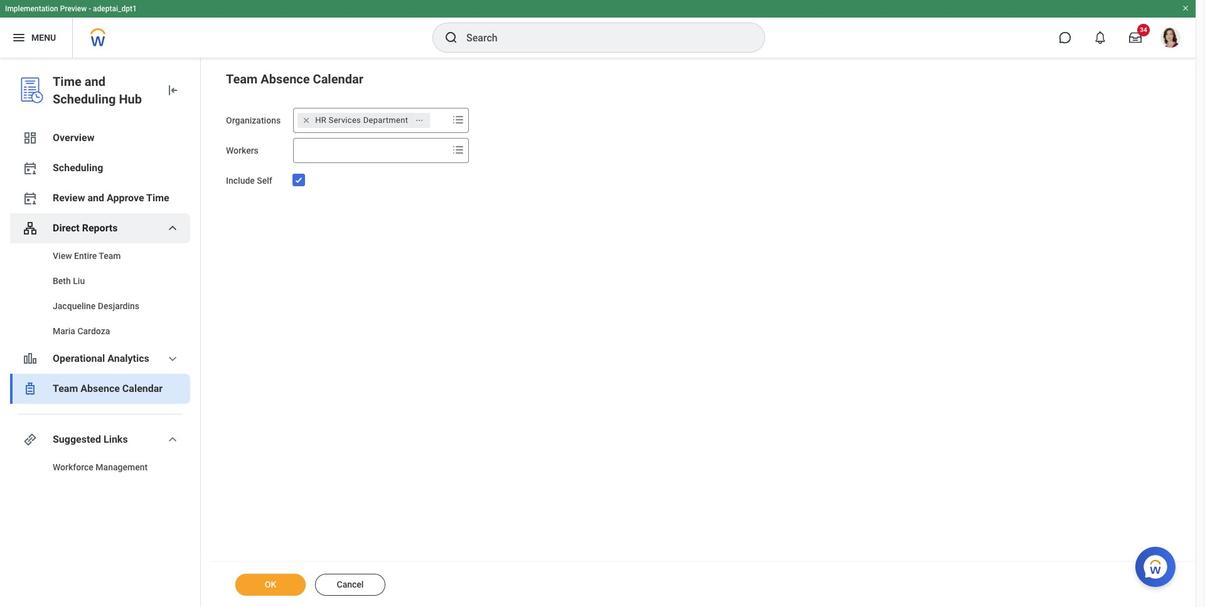 Task type: describe. For each thing, give the bounding box(es) containing it.
chart image
[[23, 352, 38, 367]]

close environment banner image
[[1182, 4, 1190, 12]]

calendar user solid image for scheduling
[[23, 161, 38, 176]]

maria cardoza
[[53, 326, 110, 337]]

beth liu
[[53, 276, 85, 286]]

include
[[226, 176, 255, 186]]

view team image
[[23, 221, 38, 236]]

jacqueline
[[53, 301, 96, 311]]

approve
[[107, 192, 144, 204]]

menu banner
[[0, 0, 1196, 58]]

and for review
[[88, 192, 104, 204]]

-
[[89, 4, 91, 13]]

maria cardoza link
[[10, 319, 190, 344]]

scheduling inside time and scheduling hub
[[53, 92, 116, 107]]

adeptai_dpt1
[[93, 4, 137, 13]]

direct reports element
[[10, 244, 190, 344]]

inbox large image
[[1130, 31, 1142, 44]]

team inside direct reports element
[[99, 251, 121, 261]]

hr services department, press delete to clear value. option
[[298, 113, 430, 128]]

organizations
[[226, 116, 281, 126]]

team absence calendar link
[[10, 374, 190, 404]]

chevron down small image for reports
[[165, 221, 180, 236]]

0 vertical spatial team absence calendar
[[226, 72, 364, 87]]

jacqueline desjardins
[[53, 301, 139, 311]]

prompts image
[[451, 143, 466, 158]]

workforce
[[53, 463, 93, 473]]

hr
[[315, 116, 327, 125]]

and for time
[[85, 74, 105, 89]]

ok
[[265, 580, 276, 590]]

review and approve time link
[[10, 183, 190, 213]]

task timeoff image
[[23, 382, 38, 397]]

cancel
[[337, 580, 364, 590]]

services
[[329, 116, 361, 125]]

beth
[[53, 276, 71, 286]]

1 horizontal spatial calendar
[[313, 72, 364, 87]]

time inside time and scheduling hub
[[53, 74, 82, 89]]

scheduling link
[[10, 153, 190, 183]]

ok button
[[235, 574, 306, 596]]

Workers field
[[294, 139, 448, 162]]

menu button
[[0, 18, 72, 58]]

direct reports
[[53, 222, 118, 234]]

entire
[[74, 251, 97, 261]]

transformation import image
[[165, 83, 180, 98]]

time and scheduling hub element
[[53, 73, 155, 108]]

hr services department element
[[315, 115, 408, 126]]

1 horizontal spatial time
[[146, 192, 169, 204]]

navigation pane region
[[0, 58, 201, 608]]

calendar inside team absence calendar link
[[122, 383, 163, 395]]

prompts image
[[451, 112, 466, 127]]

hub
[[119, 92, 142, 107]]

x small image
[[300, 114, 313, 127]]

34
[[1140, 26, 1148, 33]]

operational analytics
[[53, 353, 149, 365]]

liu
[[73, 276, 85, 286]]

jacqueline desjardins link
[[10, 294, 190, 319]]

team absence calendar inside team absence calendar link
[[53, 383, 163, 395]]



Task type: vqa. For each thing, say whether or not it's contained in the screenshot.
left group
no



Task type: locate. For each thing, give the bounding box(es) containing it.
1 vertical spatial absence
[[81, 383, 120, 395]]

2 chevron down small image from the top
[[165, 352, 180, 367]]

0 vertical spatial calendar user solid image
[[23, 161, 38, 176]]

calendar
[[313, 72, 364, 87], [122, 383, 163, 395]]

direct reports button
[[10, 213, 190, 244]]

check small image
[[291, 173, 307, 188]]

1 vertical spatial scheduling
[[53, 162, 103, 174]]

2 scheduling from the top
[[53, 162, 103, 174]]

team absence calendar up x small 'icon'
[[226, 72, 364, 87]]

include self
[[226, 176, 272, 186]]

0 horizontal spatial time
[[53, 74, 82, 89]]

overview
[[53, 132, 94, 144]]

time down menu
[[53, 74, 82, 89]]

team up organizations on the left of page
[[226, 72, 258, 87]]

desjardins
[[98, 301, 139, 311]]

3 chevron down small image from the top
[[165, 433, 180, 448]]

1 vertical spatial team absence calendar
[[53, 383, 163, 395]]

preview
[[60, 4, 87, 13]]

0 vertical spatial scheduling
[[53, 92, 116, 107]]

operational
[[53, 353, 105, 365]]

calendar user solid image inside scheduling link
[[23, 161, 38, 176]]

and right 'review'
[[88, 192, 104, 204]]

time
[[53, 74, 82, 89], [146, 192, 169, 204]]

scheduling down overview in the top of the page
[[53, 162, 103, 174]]

suggested links button
[[10, 425, 190, 455]]

view entire team
[[53, 251, 121, 261]]

justify image
[[11, 30, 26, 45]]

suggested links
[[53, 434, 128, 446]]

0 horizontal spatial absence
[[81, 383, 120, 395]]

and up overview link
[[85, 74, 105, 89]]

1 vertical spatial chevron down small image
[[165, 352, 180, 367]]

team down operational
[[53, 383, 78, 395]]

beth liu link
[[10, 269, 190, 294]]

profile logan mcneil image
[[1161, 28, 1181, 50]]

calendar user solid image
[[23, 161, 38, 176], [23, 191, 38, 206]]

reports
[[82, 222, 118, 234]]

1 vertical spatial and
[[88, 192, 104, 204]]

1 chevron down small image from the top
[[165, 221, 180, 236]]

1 scheduling from the top
[[53, 92, 116, 107]]

direct
[[53, 222, 80, 234]]

0 horizontal spatial calendar
[[122, 383, 163, 395]]

1 horizontal spatial team absence calendar
[[226, 72, 364, 87]]

team right entire
[[99, 251, 121, 261]]

2 vertical spatial chevron down small image
[[165, 433, 180, 448]]

1 horizontal spatial team
[[99, 251, 121, 261]]

0 vertical spatial absence
[[261, 72, 310, 87]]

calendar up services
[[313, 72, 364, 87]]

links
[[104, 434, 128, 446]]

implementation
[[5, 4, 58, 13]]

maria
[[53, 326, 75, 337]]

self
[[257, 176, 272, 186]]

menu
[[31, 32, 56, 42]]

link image
[[23, 433, 38, 448]]

2 horizontal spatial team
[[226, 72, 258, 87]]

chevron down small image for analytics
[[165, 352, 180, 367]]

management
[[96, 463, 148, 473]]

team absence calendar
[[226, 72, 364, 87], [53, 383, 163, 395]]

review and approve time
[[53, 192, 169, 204]]

34 button
[[1122, 24, 1150, 51]]

overview link
[[10, 123, 190, 153]]

scheduling
[[53, 92, 116, 107], [53, 162, 103, 174]]

dashboard image
[[23, 131, 38, 146]]

review
[[53, 192, 85, 204]]

chevron down small image inside suggested links dropdown button
[[165, 433, 180, 448]]

0 horizontal spatial team absence calendar
[[53, 383, 163, 395]]

cardoza
[[77, 326, 110, 337]]

scheduling up overview in the top of the page
[[53, 92, 116, 107]]

suggested
[[53, 434, 101, 446]]

calendar user solid image for review and approve time
[[23, 191, 38, 206]]

0 vertical spatial time
[[53, 74, 82, 89]]

1 horizontal spatial absence
[[261, 72, 310, 87]]

1 vertical spatial calendar user solid image
[[23, 191, 38, 206]]

and inside time and scheduling hub
[[85, 74, 105, 89]]

0 vertical spatial and
[[85, 74, 105, 89]]

1 calendar user solid image from the top
[[23, 161, 38, 176]]

0 vertical spatial team
[[226, 72, 258, 87]]

1 vertical spatial team
[[99, 251, 121, 261]]

workforce management
[[53, 463, 148, 473]]

analytics
[[108, 353, 149, 365]]

implementation preview -   adeptai_dpt1
[[5, 4, 137, 13]]

absence up x small 'icon'
[[261, 72, 310, 87]]

view entire team link
[[10, 244, 190, 269]]

1 vertical spatial time
[[146, 192, 169, 204]]

operational analytics button
[[10, 344, 190, 374]]

calendar user solid image inside review and approve time link
[[23, 191, 38, 206]]

0 vertical spatial chevron down small image
[[165, 221, 180, 236]]

1 vertical spatial calendar
[[122, 383, 163, 395]]

workers
[[226, 146, 259, 156]]

view
[[53, 251, 72, 261]]

absence
[[261, 72, 310, 87], [81, 383, 120, 395]]

cancel button
[[315, 574, 386, 596]]

time and scheduling hub
[[53, 74, 142, 107]]

team absence calendar down operational analytics dropdown button
[[53, 383, 163, 395]]

department
[[363, 116, 408, 125]]

chevron down small image
[[165, 221, 180, 236], [165, 352, 180, 367], [165, 433, 180, 448]]

0 vertical spatial calendar
[[313, 72, 364, 87]]

notifications large image
[[1094, 31, 1107, 44]]

chevron down small image for links
[[165, 433, 180, 448]]

Search Workday  search field
[[466, 24, 739, 51]]

2 vertical spatial team
[[53, 383, 78, 395]]

related actions image
[[415, 116, 424, 125]]

calendar down analytics
[[122, 383, 163, 395]]

time right approve
[[146, 192, 169, 204]]

search image
[[444, 30, 459, 45]]

chevron down small image inside direct reports dropdown button
[[165, 221, 180, 236]]

team
[[226, 72, 258, 87], [99, 251, 121, 261], [53, 383, 78, 395]]

absence down operational analytics dropdown button
[[81, 383, 120, 395]]

0 horizontal spatial team
[[53, 383, 78, 395]]

workforce management link
[[10, 455, 190, 480]]

and
[[85, 74, 105, 89], [88, 192, 104, 204]]

hr services department
[[315, 116, 408, 125]]

calendar user solid image up view team image
[[23, 191, 38, 206]]

absence inside navigation pane region
[[81, 383, 120, 395]]

calendar user solid image down 'dashboard' image in the left of the page
[[23, 161, 38, 176]]

2 calendar user solid image from the top
[[23, 191, 38, 206]]



